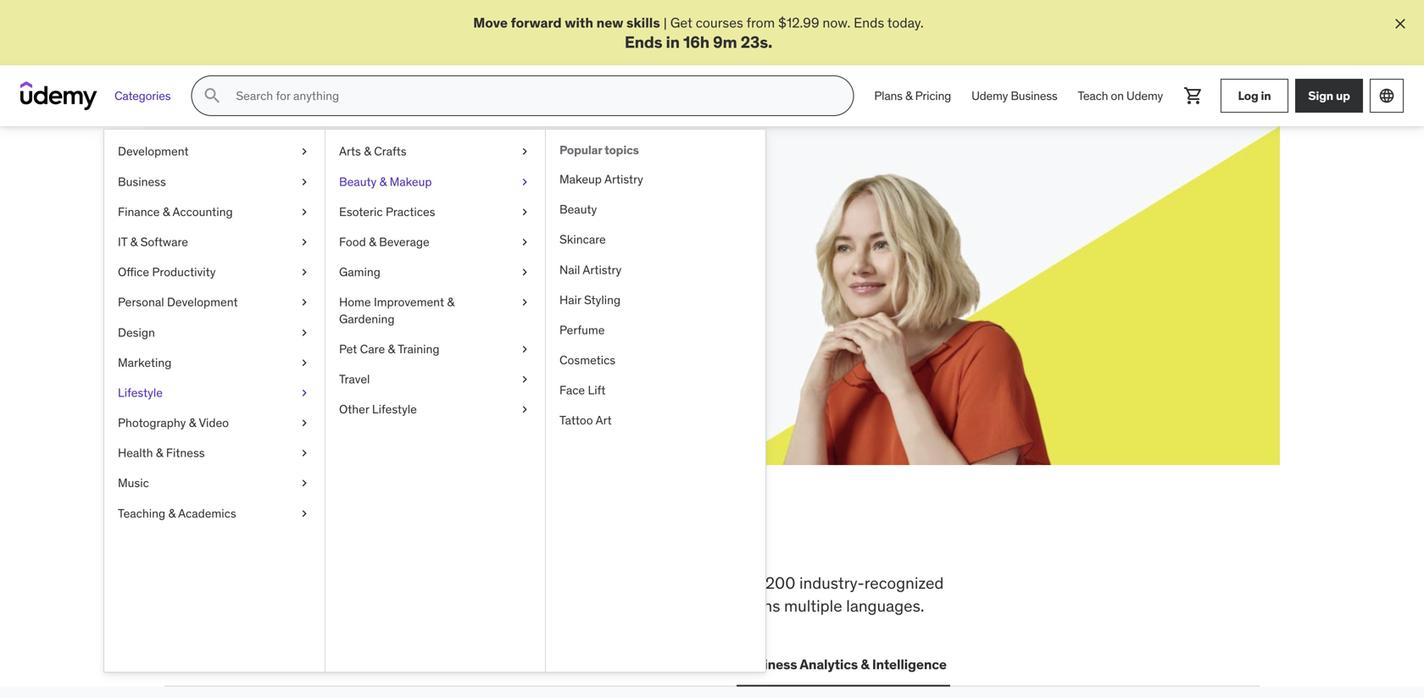 Task type: describe. For each thing, give the bounding box(es) containing it.
music
[[118, 476, 149, 491]]

office productivity link
[[104, 257, 325, 288]]

1 vertical spatial skills
[[281, 518, 373, 562]]

xsmall image for gaming
[[518, 264, 532, 281]]

teaching & academics
[[118, 506, 236, 521]]

with inside move forward with new skills | get courses from $12.99 now. ends today. ends in 16h 9m 23s .
[[565, 14, 594, 31]]

0 vertical spatial development
[[118, 144, 189, 159]]

face lift link
[[546, 376, 766, 406]]

nail
[[560, 262, 580, 278]]

to
[[403, 574, 417, 594]]

& inside pet care & training 'link'
[[388, 342, 395, 357]]

lifestyle inside "link"
[[372, 402, 417, 417]]

gaming
[[339, 265, 381, 280]]

web development button
[[165, 645, 288, 686]]

business inside the udemy business link
[[1011, 88, 1058, 103]]

the
[[221, 518, 275, 562]]

gaming link
[[326, 257, 545, 288]]

tattoo
[[560, 413, 593, 429]]

.
[[768, 32, 773, 52]]

$12.99.
[[226, 261, 270, 279]]

xsmall image for marketing
[[298, 355, 311, 371]]

1 horizontal spatial ends
[[854, 14, 885, 31]]

face
[[560, 383, 585, 398]]

& for accounting
[[163, 204, 170, 220]]

teaching
[[118, 506, 165, 521]]

close image
[[1393, 15, 1410, 32]]

our
[[266, 596, 290, 616]]

sign
[[1309, 88, 1334, 103]]

marketing
[[118, 355, 172, 371]]

today. inside move forward with new skills | get courses from $12.99 now. ends today. ends in 16h 9m 23s .
[[888, 14, 924, 31]]

xsmall image for health & fitness
[[298, 445, 311, 462]]

plans & pricing
[[875, 88, 952, 103]]

development link
[[104, 137, 325, 167]]

udemy business
[[972, 88, 1058, 103]]

& for crafts
[[364, 144, 371, 159]]

critical
[[233, 574, 281, 594]]

communication
[[619, 656, 720, 674]]

video
[[199, 416, 229, 431]]

well-
[[418, 596, 453, 616]]

xsmall image for lifestyle
[[298, 385, 311, 402]]

business for business analytics & intelligence
[[740, 656, 798, 674]]

fitness
[[166, 446, 205, 461]]

beverage
[[379, 234, 430, 250]]

Search for anything text field
[[233, 82, 833, 110]]

xsmall image for it & software
[[298, 234, 311, 251]]

xsmall image for business
[[298, 174, 311, 190]]

xsmall image for teaching & academics
[[298, 506, 311, 522]]

xsmall image for food & beverage
[[518, 234, 532, 251]]

arts & crafts
[[339, 144, 407, 159]]

you
[[379, 518, 440, 562]]

rounded
[[453, 596, 514, 616]]

with inside skills for your future expand your potential with a course for as little as $12.99. sale ends today.
[[361, 242, 386, 260]]

a
[[390, 242, 397, 260]]

workplace
[[285, 574, 359, 594]]

xsmall image for arts & crafts
[[518, 144, 532, 160]]

topics,
[[490, 574, 538, 594]]

udemy inside teach on udemy 'link'
[[1127, 88, 1164, 103]]

office productivity
[[118, 265, 216, 280]]

udemy image
[[20, 82, 98, 110]]

little
[[481, 242, 508, 260]]

spans
[[738, 596, 781, 616]]

& for beverage
[[369, 234, 376, 250]]

finance
[[118, 204, 160, 220]]

industry-
[[800, 574, 865, 594]]

xsmall image for photography & video
[[298, 415, 311, 432]]

artistry for nail artistry
[[583, 262, 622, 278]]

skills inside move forward with new skills | get courses from $12.99 now. ends today. ends in 16h 9m 23s .
[[627, 14, 660, 31]]

finance & accounting
[[118, 204, 233, 220]]

certifications,
[[165, 596, 262, 616]]

sign up link
[[1296, 79, 1364, 113]]

200
[[766, 574, 796, 594]]

popular topics
[[560, 143, 639, 158]]

skincare link
[[546, 225, 766, 255]]

& for fitness
[[156, 446, 163, 461]]

home improvement & gardening
[[339, 295, 455, 327]]

arts & crafts link
[[326, 137, 545, 167]]

development for web
[[200, 656, 284, 674]]

xsmall image for other lifestyle
[[518, 402, 532, 418]]

nail artistry link
[[546, 255, 766, 285]]

perfume link
[[546, 315, 766, 346]]

health & fitness link
[[104, 439, 325, 469]]

it for it & software
[[118, 234, 127, 250]]

16h 9m 23s
[[684, 32, 768, 52]]

on
[[1111, 88, 1124, 103]]

for for your
[[444, 242, 461, 260]]

xsmall image for esoteric practices
[[518, 204, 532, 220]]

& for video
[[189, 416, 196, 431]]

data
[[516, 656, 546, 674]]

pet care & training link
[[326, 334, 545, 365]]

one
[[573, 518, 634, 562]]

home
[[339, 295, 371, 310]]

languages.
[[847, 596, 925, 616]]

styling
[[584, 292, 621, 308]]

web
[[168, 656, 197, 674]]

leadership
[[425, 656, 495, 674]]

it certifications button
[[301, 645, 408, 686]]

development
[[609, 596, 703, 616]]

expand
[[226, 242, 271, 260]]

photography & video
[[118, 416, 229, 431]]

tattoo art link
[[546, 406, 766, 436]]

face lift
[[560, 383, 606, 398]]

plans
[[875, 88, 903, 103]]

log in link
[[1221, 79, 1289, 113]]

shopping cart with 0 items image
[[1184, 86, 1204, 106]]

sign up
[[1309, 88, 1351, 103]]

other lifestyle
[[339, 402, 417, 417]]

xsmall image for office productivity
[[298, 264, 311, 281]]

1 vertical spatial your
[[275, 242, 301, 260]]

skills inside covering critical workplace skills to technical topics, including prep content for over 200 industry-recognized certifications, our catalog supports well-rounded professional development and spans multiple languages.
[[363, 574, 399, 594]]



Task type: locate. For each thing, give the bounding box(es) containing it.
0 horizontal spatial it
[[118, 234, 127, 250]]

0 vertical spatial your
[[351, 200, 413, 236]]

data science
[[516, 656, 599, 674]]

business analytics & intelligence
[[740, 656, 947, 674]]

prep
[[611, 574, 644, 594]]

makeup
[[560, 172, 602, 187], [390, 174, 432, 189]]

0 vertical spatial artistry
[[605, 172, 644, 187]]

& inside the arts & crafts link
[[364, 144, 371, 159]]

xsmall image inside design link
[[298, 325, 311, 341]]

& inside plans & pricing "link"
[[906, 88, 913, 103]]

skills
[[226, 200, 302, 236]]

teach on udemy
[[1078, 88, 1164, 103]]

ends
[[303, 261, 332, 279]]

it for it certifications
[[305, 656, 316, 674]]

0 vertical spatial today.
[[888, 14, 924, 31]]

lift
[[588, 383, 606, 398]]

& inside home improvement & gardening
[[447, 295, 455, 310]]

xsmall image for development
[[298, 144, 311, 160]]

nail artistry
[[560, 262, 622, 278]]

xsmall image inside the teaching & academics link
[[298, 506, 311, 522]]

multiple
[[785, 596, 843, 616]]

xsmall image
[[518, 144, 532, 160], [518, 174, 532, 190], [298, 204, 311, 220], [518, 204, 532, 220], [298, 234, 311, 251], [298, 264, 311, 281], [518, 264, 532, 281], [298, 294, 311, 311], [298, 385, 311, 402], [298, 415, 311, 432], [298, 506, 311, 522]]

& inside the teaching & academics link
[[168, 506, 176, 521]]

xsmall image for home improvement & gardening
[[518, 294, 532, 311]]

cosmetics link
[[546, 346, 766, 376]]

plans & pricing link
[[865, 76, 962, 116]]

xsmall image right the future
[[518, 204, 532, 220]]

0 vertical spatial with
[[565, 14, 594, 31]]

udemy right on
[[1127, 88, 1164, 103]]

skills
[[627, 14, 660, 31], [281, 518, 373, 562], [363, 574, 399, 594]]

& right finance
[[163, 204, 170, 220]]

place
[[641, 518, 729, 562]]

xsmall image inside the personal development link
[[298, 294, 311, 311]]

all the skills you need in one place
[[165, 518, 729, 562]]

tattoo art
[[560, 413, 612, 429]]

1 horizontal spatial lifestyle
[[372, 402, 417, 417]]

0 horizontal spatial for
[[307, 200, 346, 236]]

travel link
[[326, 365, 545, 395]]

business for business
[[118, 174, 166, 189]]

& inside the photography & video link
[[189, 416, 196, 431]]

0 horizontal spatial with
[[361, 242, 386, 260]]

lifestyle right other
[[372, 402, 417, 417]]

artistry down topics
[[605, 172, 644, 187]]

course
[[400, 242, 441, 260]]

0 horizontal spatial business
[[118, 174, 166, 189]]

development down "categories" dropdown button
[[118, 144, 189, 159]]

xsmall image inside "it & software" link
[[298, 234, 311, 251]]

as right little
[[512, 242, 525, 260]]

photography & video link
[[104, 408, 325, 439]]

productivity
[[152, 265, 216, 280]]

xsmall image inside the development link
[[298, 144, 311, 160]]

1 vertical spatial artistry
[[583, 262, 622, 278]]

1 horizontal spatial business
[[740, 656, 798, 674]]

xsmall image inside music link
[[298, 476, 311, 492]]

& for makeup
[[380, 174, 387, 189]]

skills up workplace
[[281, 518, 373, 562]]

analytics
[[800, 656, 858, 674]]

xsmall image for design
[[298, 325, 311, 341]]

skincare
[[560, 232, 606, 247]]

xsmall image left popular on the top
[[518, 144, 532, 160]]

0 horizontal spatial udemy
[[972, 88, 1009, 103]]

xsmall image inside finance & accounting link
[[298, 204, 311, 220]]

1 horizontal spatial for
[[444, 242, 461, 260]]

& left video
[[189, 416, 196, 431]]

for for workplace
[[708, 574, 727, 594]]

xsmall image inside lifestyle link
[[298, 385, 311, 402]]

& for pricing
[[906, 88, 913, 103]]

professional
[[517, 596, 605, 616]]

makeup inside beauty & makeup link
[[390, 174, 432, 189]]

for up the potential
[[307, 200, 346, 236]]

2 as from the left
[[512, 242, 525, 260]]

photography
[[118, 416, 186, 431]]

2 vertical spatial business
[[740, 656, 798, 674]]

2 horizontal spatial in
[[1262, 88, 1272, 103]]

& down gaming link on the top of the page
[[447, 295, 455, 310]]

xsmall image inside health & fitness link
[[298, 445, 311, 462]]

beauty up esoteric
[[339, 174, 377, 189]]

lifestyle down marketing
[[118, 385, 163, 401]]

1 horizontal spatial with
[[565, 14, 594, 31]]

in down |
[[666, 32, 680, 52]]

0 horizontal spatial lifestyle
[[118, 385, 163, 401]]

2 vertical spatial development
[[200, 656, 284, 674]]

get
[[671, 14, 693, 31]]

xsmall image left other
[[298, 415, 311, 432]]

home improvement & gardening link
[[326, 288, 545, 334]]

xsmall image left nail
[[518, 264, 532, 281]]

xsmall image for pet care & training
[[518, 341, 532, 358]]

including
[[542, 574, 607, 594]]

1 udemy from the left
[[972, 88, 1009, 103]]

& right care at the left of page
[[388, 342, 395, 357]]

1 vertical spatial business
[[118, 174, 166, 189]]

makeup inside makeup artistry link
[[560, 172, 602, 187]]

1 vertical spatial lifestyle
[[372, 402, 417, 417]]

& right plans
[[906, 88, 913, 103]]

0 vertical spatial business
[[1011, 88, 1058, 103]]

courses
[[696, 14, 744, 31]]

0 vertical spatial beauty
[[339, 174, 377, 189]]

xsmall image right the
[[298, 506, 311, 522]]

1 vertical spatial in
[[1262, 88, 1272, 103]]

beauty & makeup
[[339, 174, 432, 189]]

1 vertical spatial for
[[444, 242, 461, 260]]

esoteric practices
[[339, 204, 435, 220]]

design
[[118, 325, 155, 340]]

beauty up the "skincare" at left top
[[560, 202, 597, 217]]

xsmall image up ends
[[298, 234, 311, 251]]

0 horizontal spatial makeup
[[390, 174, 432, 189]]

skills for your future expand your potential with a course for as little as $12.99. sale ends today.
[[226, 200, 525, 279]]

& up esoteric practices
[[380, 174, 387, 189]]

office
[[118, 265, 149, 280]]

xsmall image inside business link
[[298, 174, 311, 190]]

personal development
[[118, 295, 238, 310]]

accounting
[[173, 204, 233, 220]]

xsmall image for finance & accounting
[[298, 204, 311, 220]]

xsmall image inside home improvement & gardening link
[[518, 294, 532, 311]]

business link
[[104, 167, 325, 197]]

xsmall image
[[298, 144, 311, 160], [298, 174, 311, 190], [518, 234, 532, 251], [518, 294, 532, 311], [298, 325, 311, 341], [518, 341, 532, 358], [298, 355, 311, 371], [518, 371, 532, 388], [518, 402, 532, 418], [298, 445, 311, 462], [298, 476, 311, 492]]

0 vertical spatial skills
[[627, 14, 660, 31]]

2 vertical spatial in
[[534, 518, 567, 562]]

for up the and
[[708, 574, 727, 594]]

xsmall image for music
[[298, 476, 311, 492]]

0 horizontal spatial today.
[[335, 261, 372, 279]]

need
[[446, 518, 528, 562]]

1 horizontal spatial beauty
[[560, 202, 597, 217]]

1 vertical spatial with
[[361, 242, 386, 260]]

business inside business link
[[118, 174, 166, 189]]

with left a
[[361, 242, 386, 260]]

makeup down popular on the top
[[560, 172, 602, 187]]

academics
[[178, 506, 236, 521]]

xsmall image for travel
[[518, 371, 532, 388]]

log in
[[1239, 88, 1272, 103]]

covering critical workplace skills to technical topics, including prep content for over 200 industry-recognized certifications, our catalog supports well-rounded professional development and spans multiple languages.
[[165, 574, 944, 616]]

development down office productivity link
[[167, 295, 238, 310]]

& inside "it & software" link
[[130, 234, 138, 250]]

sale
[[273, 261, 299, 279]]

improvement
[[374, 295, 444, 310]]

2 horizontal spatial for
[[708, 574, 727, 594]]

beauty & makeup link
[[326, 167, 545, 197]]

& inside health & fitness link
[[156, 446, 163, 461]]

new
[[597, 14, 624, 31]]

beauty inside beauty link
[[560, 202, 597, 217]]

1 horizontal spatial today.
[[888, 14, 924, 31]]

xsmall image inside food & beverage link
[[518, 234, 532, 251]]

recognized
[[865, 574, 944, 594]]

submit search image
[[202, 86, 223, 106]]

cosmetics
[[560, 353, 616, 368]]

1 horizontal spatial your
[[351, 200, 413, 236]]

0 vertical spatial it
[[118, 234, 127, 250]]

today. inside skills for your future expand your potential with a course for as little as $12.99. sale ends today.
[[335, 261, 372, 279]]

1 horizontal spatial as
[[512, 242, 525, 260]]

& for academics
[[168, 506, 176, 521]]

for right course
[[444, 242, 461, 260]]

1 vertical spatial today.
[[335, 261, 372, 279]]

artistry up styling
[[583, 262, 622, 278]]

crafts
[[374, 144, 407, 159]]

0 vertical spatial lifestyle
[[118, 385, 163, 401]]

beauty for beauty
[[560, 202, 597, 217]]

arts
[[339, 144, 361, 159]]

pricing
[[916, 88, 952, 103]]

2 horizontal spatial business
[[1011, 88, 1058, 103]]

xsmall image inside pet care & training 'link'
[[518, 341, 532, 358]]

xsmall image inside other lifestyle "link"
[[518, 402, 532, 418]]

travel
[[339, 372, 370, 387]]

& inside business analytics & intelligence button
[[861, 656, 870, 674]]

2 vertical spatial skills
[[363, 574, 399, 594]]

skills left |
[[627, 14, 660, 31]]

xsmall image left travel
[[298, 385, 311, 402]]

1 vertical spatial it
[[305, 656, 316, 674]]

|
[[664, 14, 667, 31]]

xsmall image inside gaming link
[[518, 264, 532, 281]]

communication button
[[616, 645, 723, 686]]

for inside covering critical workplace skills to technical topics, including prep content for over 200 industry-recognized certifications, our catalog supports well-rounded professional development and spans multiple languages.
[[708, 574, 727, 594]]

teach
[[1078, 88, 1109, 103]]

xsmall image inside the photography & video link
[[298, 415, 311, 432]]

1 horizontal spatial in
[[666, 32, 680, 52]]

beauty & makeup element
[[545, 130, 766, 673]]

business left "teach"
[[1011, 88, 1058, 103]]

& right food
[[369, 234, 376, 250]]

& right health
[[156, 446, 163, 461]]

xsmall image for personal development
[[298, 294, 311, 311]]

business down spans
[[740, 656, 798, 674]]

2 udemy from the left
[[1127, 88, 1164, 103]]

development inside button
[[200, 656, 284, 674]]

food & beverage link
[[326, 227, 545, 257]]

choose a language image
[[1379, 88, 1396, 104]]

1 as from the left
[[464, 242, 478, 260]]

0 horizontal spatial beauty
[[339, 174, 377, 189]]

personal development link
[[104, 288, 325, 318]]

food & beverage
[[339, 234, 430, 250]]

xsmall image down ends
[[298, 294, 311, 311]]

xsmall image inside esoteric practices link
[[518, 204, 532, 220]]

& inside beauty & makeup link
[[380, 174, 387, 189]]

today. right the now.
[[888, 14, 924, 31]]

1 horizontal spatial makeup
[[560, 172, 602, 187]]

0 horizontal spatial ends
[[625, 32, 663, 52]]

2 vertical spatial for
[[708, 574, 727, 594]]

xsmall image down the potential
[[298, 264, 311, 281]]

in right log
[[1262, 88, 1272, 103]]

skills up supports
[[363, 574, 399, 594]]

1 horizontal spatial udemy
[[1127, 88, 1164, 103]]

lifestyle link
[[104, 378, 325, 408]]

$12.99
[[779, 14, 820, 31]]

& right 'analytics'
[[861, 656, 870, 674]]

&
[[906, 88, 913, 103], [364, 144, 371, 159], [380, 174, 387, 189], [163, 204, 170, 220], [130, 234, 138, 250], [369, 234, 376, 250], [447, 295, 455, 310], [388, 342, 395, 357], [189, 416, 196, 431], [156, 446, 163, 461], [168, 506, 176, 521], [861, 656, 870, 674]]

xsmall image inside the arts & crafts link
[[518, 144, 532, 160]]

it & software link
[[104, 227, 325, 257]]

& right arts
[[364, 144, 371, 159]]

1 vertical spatial development
[[167, 295, 238, 310]]

categories button
[[104, 76, 181, 116]]

xsmall image up the potential
[[298, 204, 311, 220]]

xsmall image inside office productivity link
[[298, 264, 311, 281]]

web development
[[168, 656, 284, 674]]

future
[[418, 200, 501, 236]]

data science button
[[512, 645, 602, 686]]

0 horizontal spatial as
[[464, 242, 478, 260]]

from
[[747, 14, 775, 31]]

0 vertical spatial in
[[666, 32, 680, 52]]

software
[[140, 234, 188, 250]]

beauty for beauty & makeup
[[339, 174, 377, 189]]

0 horizontal spatial your
[[275, 242, 301, 260]]

udemy right pricing
[[972, 88, 1009, 103]]

leadership button
[[422, 645, 499, 686]]

xsmall image left the makeup artistry
[[518, 174, 532, 190]]

1 horizontal spatial it
[[305, 656, 316, 674]]

xsmall image inside marketing link
[[298, 355, 311, 371]]

xsmall image inside travel link
[[518, 371, 532, 388]]

0 vertical spatial for
[[307, 200, 346, 236]]

technical
[[421, 574, 486, 594]]

it left certifications on the left bottom of the page
[[305, 656, 316, 674]]

marketing link
[[104, 348, 325, 378]]

udemy business link
[[962, 76, 1068, 116]]

hair
[[560, 292, 582, 308]]

in inside move forward with new skills | get courses from $12.99 now. ends today. ends in 16h 9m 23s .
[[666, 32, 680, 52]]

business up finance
[[118, 174, 166, 189]]

0 horizontal spatial in
[[534, 518, 567, 562]]

& inside food & beverage link
[[369, 234, 376, 250]]

as left little
[[464, 242, 478, 260]]

& right teaching
[[168, 506, 176, 521]]

science
[[548, 656, 599, 674]]

health & fitness
[[118, 446, 205, 461]]

today. down food
[[335, 261, 372, 279]]

artistry for makeup artistry
[[605, 172, 644, 187]]

development right web on the left
[[200, 656, 284, 674]]

xsmall image for beauty & makeup
[[518, 174, 532, 190]]

xsmall image inside beauty & makeup link
[[518, 174, 532, 190]]

1 vertical spatial beauty
[[560, 202, 597, 217]]

it up office
[[118, 234, 127, 250]]

in up including on the bottom of the page
[[534, 518, 567, 562]]

care
[[360, 342, 385, 357]]

makeup up the "practices"
[[390, 174, 432, 189]]

& inside finance & accounting link
[[163, 204, 170, 220]]

with left new
[[565, 14, 594, 31]]

& for software
[[130, 234, 138, 250]]

& up office
[[130, 234, 138, 250]]

log
[[1239, 88, 1259, 103]]

development for personal
[[167, 295, 238, 310]]

business inside business analytics & intelligence button
[[740, 656, 798, 674]]

it inside button
[[305, 656, 316, 674]]

beauty inside beauty & makeup link
[[339, 174, 377, 189]]

business analytics & intelligence button
[[737, 645, 951, 686]]



Task type: vqa. For each thing, say whether or not it's contained in the screenshot.
the topmost skills
yes



